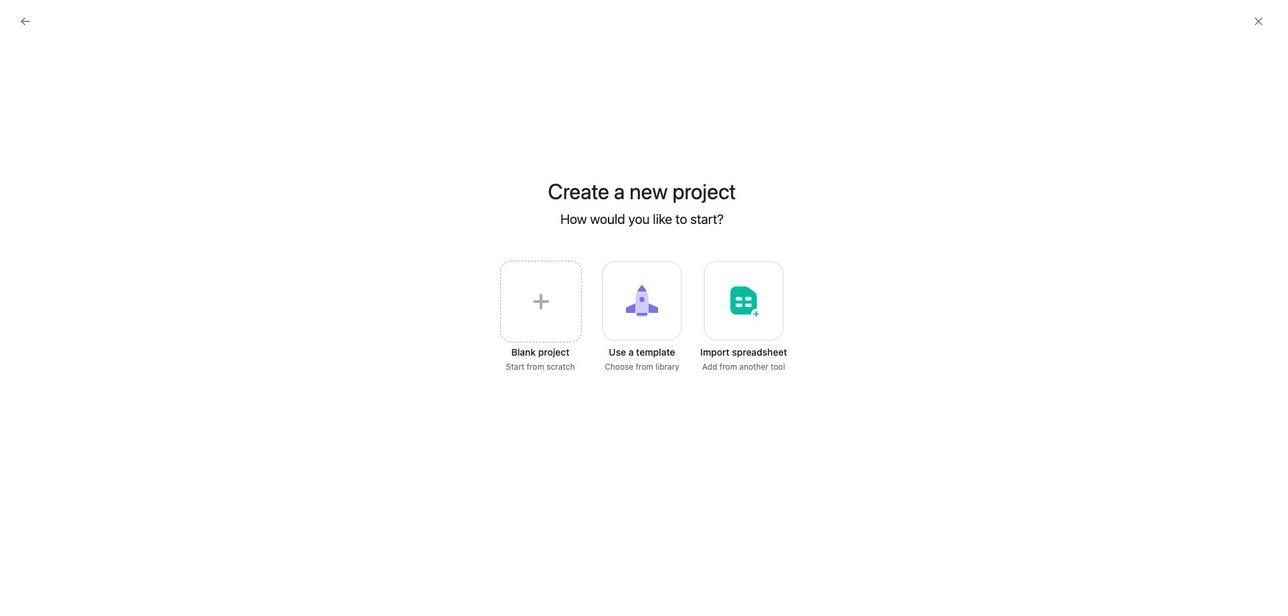 Task type: describe. For each thing, give the bounding box(es) containing it.
1 list image from the top
[[753, 292, 769, 308]]

2 list item from the top
[[317, 284, 712, 308]]

hide sidebar image
[[17, 11, 28, 21]]



Task type: locate. For each thing, give the bounding box(es) containing it.
close image
[[1254, 16, 1264, 27], [1254, 16, 1264, 27]]

list image
[[753, 292, 769, 308], [753, 340, 769, 356]]

go back image
[[20, 16, 31, 27], [20, 16, 31, 27]]

2 list image from the top
[[753, 340, 769, 356]]

3 list item from the top
[[317, 308, 712, 332]]

list item
[[317, 260, 712, 284], [317, 284, 712, 308], [317, 308, 712, 332], [317, 332, 712, 356], [317, 356, 712, 380]]

4 list item from the top
[[317, 332, 712, 356]]

1 list item from the top
[[317, 260, 712, 284]]

5 list item from the top
[[317, 356, 712, 380]]

0 vertical spatial list image
[[753, 292, 769, 308]]

1 vertical spatial list image
[[753, 340, 769, 356]]



Task type: vqa. For each thing, say whether or not it's contained in the screenshot.
The Bug icon
no



